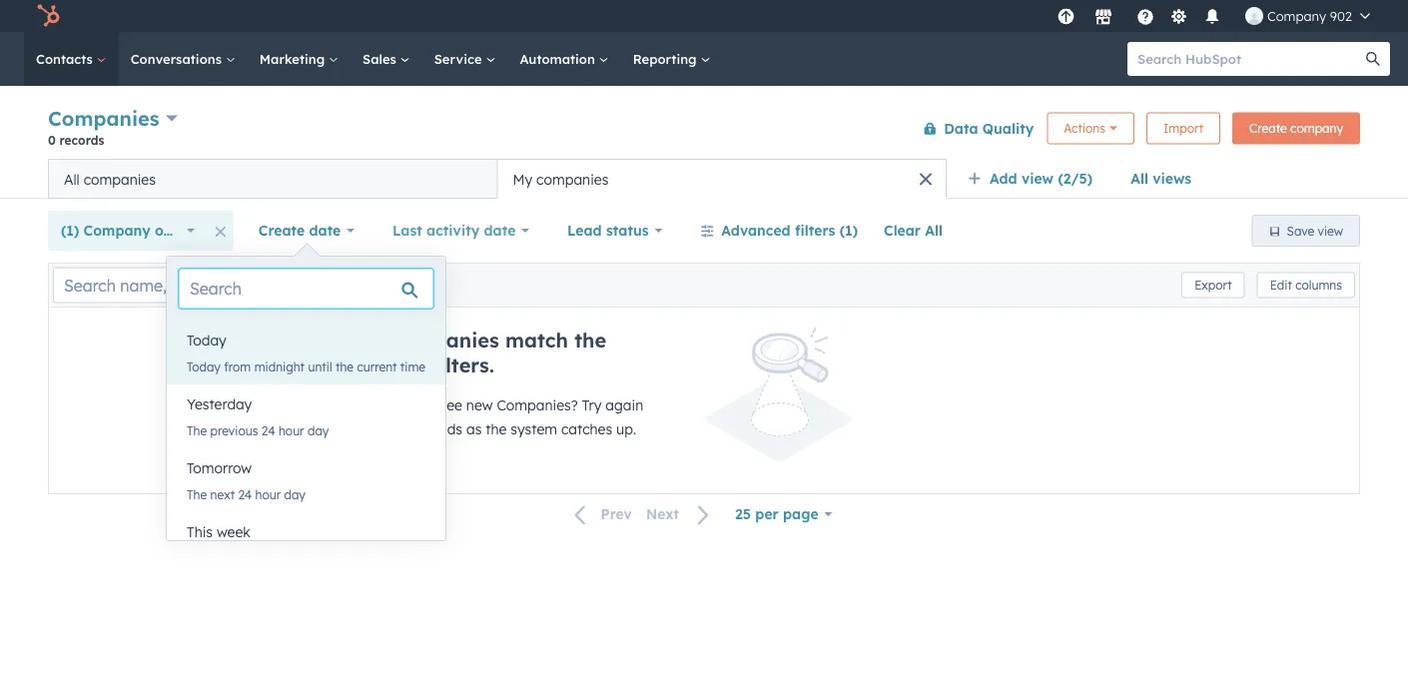 Task type: locate. For each thing, give the bounding box(es) containing it.
all left "views"
[[1131, 170, 1148, 187]]

2 the from the top
[[187, 487, 207, 502]]

view inside "popup button"
[[1022, 170, 1054, 187]]

export
[[1195, 278, 1232, 293]]

1 vertical spatial companies
[[388, 328, 499, 353]]

current inside no companies match the current filters.
[[353, 353, 425, 377]]

today button
[[167, 321, 446, 361]]

create company button
[[1232, 112, 1360, 144]]

this week
[[187, 523, 250, 541]]

0 vertical spatial 24
[[261, 423, 275, 438]]

notifications image
[[1203, 9, 1221, 27]]

2 vertical spatial the
[[486, 420, 507, 438]]

view inside button
[[1318, 223, 1343, 238]]

0 horizontal spatial create
[[258, 222, 305, 239]]

next
[[646, 505, 679, 523]]

(1) down all companies
[[61, 222, 79, 239]]

0 horizontal spatial 24
[[238, 487, 252, 502]]

the inside no companies match the current filters.
[[574, 328, 606, 353]]

1 horizontal spatial companies
[[388, 328, 499, 353]]

company 902
[[1267, 7, 1352, 24]]

save
[[1287, 223, 1314, 238]]

sales
[[363, 50, 400, 67]]

edit
[[1270, 278, 1292, 293]]

yesterday the previous 24 hour day
[[187, 395, 329, 438]]

hubspot image
[[36, 4, 60, 28]]

import button
[[1146, 112, 1220, 144]]

all companies
[[64, 170, 156, 188]]

1 horizontal spatial all
[[925, 222, 943, 239]]

24 right next
[[238, 487, 252, 502]]

create inside popup button
[[258, 222, 305, 239]]

current down no
[[357, 359, 397, 374]]

contacts
[[36, 50, 97, 67]]

24 right previous
[[261, 423, 275, 438]]

my companies button
[[497, 159, 947, 199]]

companies up (1) company owner "popup button"
[[84, 170, 156, 188]]

company 902 menu
[[1051, 0, 1384, 32]]

2 companies from the left
[[536, 170, 609, 188]]

0 horizontal spatial company
[[83, 222, 151, 239]]

hour inside tomorrow the next 24 hour day
[[255, 487, 281, 502]]

2 date from the left
[[484, 222, 516, 239]]

add
[[990, 170, 1017, 187]]

the inside expecting to see new companies? try again in a few seconds as the system catches up.
[[486, 420, 507, 438]]

last activity date
[[393, 222, 516, 239]]

0 vertical spatial today
[[187, 332, 226, 349]]

1 (1) from the left
[[61, 222, 79, 239]]

1 horizontal spatial company
[[1267, 7, 1326, 24]]

1 vertical spatial company
[[83, 222, 151, 239]]

pagination navigation
[[563, 501, 722, 528]]

companies right my
[[536, 170, 609, 188]]

0 vertical spatial hour
[[279, 423, 304, 438]]

today up from at the bottom
[[187, 332, 226, 349]]

view for save
[[1318, 223, 1343, 238]]

the for yesterday
[[187, 423, 207, 438]]

(1) inside (1) company owner "popup button"
[[61, 222, 79, 239]]

current up expecting
[[353, 353, 425, 377]]

0 vertical spatial view
[[1022, 170, 1054, 187]]

reporting link
[[621, 32, 722, 86]]

day inside tomorrow the next 24 hour day
[[284, 487, 306, 502]]

0 vertical spatial create
[[1249, 121, 1287, 136]]

companies
[[48, 106, 159, 131], [388, 328, 499, 353]]

all down 0 records
[[64, 170, 80, 188]]

0 horizontal spatial day
[[284, 487, 306, 502]]

1 horizontal spatial view
[[1318, 223, 1343, 238]]

all views
[[1131, 170, 1192, 187]]

1 vertical spatial 24
[[238, 487, 252, 502]]

marketplaces image
[[1094, 9, 1112, 27]]

hour inside yesterday the previous 24 hour day
[[279, 423, 304, 438]]

search button
[[1356, 42, 1390, 76]]

1 horizontal spatial 24
[[261, 423, 275, 438]]

to
[[422, 396, 436, 414]]

Search search field
[[179, 269, 434, 309]]

2 (1) from the left
[[840, 222, 858, 239]]

create for create date
[[258, 222, 305, 239]]

0 vertical spatial company
[[1267, 7, 1326, 24]]

day up this week button
[[284, 487, 306, 502]]

the for tomorrow
[[187, 487, 207, 502]]

filters
[[795, 222, 835, 239]]

24 for yesterday
[[261, 423, 275, 438]]

list box
[[167, 321, 446, 576]]

the inside yesterday the previous 24 hour day
[[187, 423, 207, 438]]

settings image
[[1170, 8, 1188, 26]]

view
[[1022, 170, 1054, 187], [1318, 223, 1343, 238]]

0 vertical spatial the
[[187, 423, 207, 438]]

status
[[606, 222, 649, 239]]

0 horizontal spatial the
[[335, 359, 354, 374]]

0 vertical spatial companies
[[48, 106, 159, 131]]

prev
[[601, 505, 632, 523]]

1 date from the left
[[309, 222, 341, 239]]

advanced
[[721, 222, 791, 239]]

1 horizontal spatial create
[[1249, 121, 1287, 136]]

the
[[574, 328, 606, 353], [335, 359, 354, 374], [486, 420, 507, 438]]

companies
[[84, 170, 156, 188], [536, 170, 609, 188]]

companies up time on the bottom left of page
[[388, 328, 499, 353]]

1 horizontal spatial day
[[308, 423, 329, 438]]

2 horizontal spatial the
[[574, 328, 606, 353]]

view right add
[[1022, 170, 1054, 187]]

create inside button
[[1249, 121, 1287, 136]]

contacts link
[[24, 32, 119, 86]]

hour right next
[[255, 487, 281, 502]]

today
[[187, 332, 226, 349], [187, 359, 221, 374]]

data quality button
[[910, 108, 1035, 148]]

1 horizontal spatial the
[[486, 420, 507, 438]]

company 902 button
[[1233, 0, 1382, 32]]

1 horizontal spatial (1)
[[840, 222, 858, 239]]

try
[[582, 396, 602, 414]]

1 companies from the left
[[84, 170, 156, 188]]

all for all companies
[[64, 170, 80, 188]]

2 horizontal spatial all
[[1131, 170, 1148, 187]]

create left company
[[1249, 121, 1287, 136]]

the right as
[[486, 420, 507, 438]]

create
[[1249, 121, 1287, 136], [258, 222, 305, 239]]

day
[[308, 423, 329, 438], [284, 487, 306, 502]]

1 horizontal spatial date
[[484, 222, 516, 239]]

(1) right the 'filters'
[[840, 222, 858, 239]]

day for tomorrow
[[284, 487, 306, 502]]

date right activity
[[484, 222, 516, 239]]

create down all companies button
[[258, 222, 305, 239]]

new
[[466, 396, 493, 414]]

view for add
[[1022, 170, 1054, 187]]

1 horizontal spatial companies
[[536, 170, 609, 188]]

next button
[[639, 501, 722, 528]]

0 horizontal spatial companies
[[48, 106, 159, 131]]

1 vertical spatial create
[[258, 222, 305, 239]]

1 vertical spatial the
[[187, 487, 207, 502]]

all inside button
[[64, 170, 80, 188]]

clear all
[[884, 222, 943, 239]]

24 inside tomorrow the next 24 hour day
[[238, 487, 252, 502]]

company
[[1267, 7, 1326, 24], [83, 222, 151, 239]]

24 inside yesterday the previous 24 hour day
[[261, 423, 275, 438]]

1 vertical spatial today
[[187, 359, 221, 374]]

0 horizontal spatial all
[[64, 170, 80, 188]]

hour
[[279, 423, 304, 438], [255, 487, 281, 502]]

(1) inside "advanced filters (1)" button
[[840, 222, 858, 239]]

2 today from the top
[[187, 359, 221, 374]]

Search name, phone, or domain search field
[[53, 267, 289, 303]]

day inside yesterday the previous 24 hour day
[[308, 423, 329, 438]]

last
[[393, 222, 422, 239]]

24 for tomorrow
[[238, 487, 252, 502]]

all for all views
[[1131, 170, 1148, 187]]

24
[[261, 423, 275, 438], [238, 487, 252, 502]]

1 vertical spatial day
[[284, 487, 306, 502]]

view right save at the top right of the page
[[1318, 223, 1343, 238]]

upgrade link
[[1053, 5, 1078, 26]]

(2/5)
[[1058, 170, 1093, 187]]

1 vertical spatial the
[[335, 359, 354, 374]]

date up search search field
[[309, 222, 341, 239]]

yesterday
[[187, 395, 252, 413]]

0 horizontal spatial (1)
[[61, 222, 79, 239]]

today left from at the bottom
[[187, 359, 221, 374]]

company down all companies
[[83, 222, 151, 239]]

prev button
[[563, 501, 639, 528]]

the right "match"
[[574, 328, 606, 353]]

the down yesterday
[[187, 423, 207, 438]]

data
[[944, 119, 978, 137]]

advanced filters (1)
[[721, 222, 858, 239]]

add view (2/5)
[[990, 170, 1093, 187]]

conversations
[[131, 50, 225, 67]]

0 vertical spatial the
[[574, 328, 606, 353]]

1 the from the top
[[187, 423, 207, 438]]

expecting
[[353, 396, 418, 414]]

week
[[217, 523, 250, 541]]

see
[[440, 396, 462, 414]]

0 horizontal spatial view
[[1022, 170, 1054, 187]]

all companies button
[[48, 159, 497, 199]]

companies up records
[[48, 106, 159, 131]]

1 vertical spatial view
[[1318, 223, 1343, 238]]

0 vertical spatial day
[[308, 423, 329, 438]]

no
[[353, 328, 382, 353]]

0 horizontal spatial date
[[309, 222, 341, 239]]

seconds
[[409, 420, 462, 438]]

upgrade image
[[1057, 8, 1075, 26]]

hour up tomorrow button
[[279, 423, 304, 438]]

help button
[[1128, 0, 1162, 32]]

all right clear
[[925, 222, 943, 239]]

the left next
[[187, 487, 207, 502]]

company right mateo roberts icon
[[1267, 7, 1326, 24]]

1 vertical spatial hour
[[255, 487, 281, 502]]

edit columns button
[[1257, 272, 1355, 298]]

list box containing today
[[167, 321, 446, 576]]

0 horizontal spatial companies
[[84, 170, 156, 188]]

the right until
[[335, 359, 354, 374]]

the inside tomorrow the next 24 hour day
[[187, 487, 207, 502]]

companies banner
[[48, 102, 1360, 159]]

day up tomorrow button
[[308, 423, 329, 438]]



Task type: vqa. For each thing, say whether or not it's contained in the screenshot.
Private Apps link
no



Task type: describe. For each thing, give the bounding box(es) containing it.
last activity date button
[[380, 211, 542, 251]]

save view
[[1287, 223, 1343, 238]]

companies inside no companies match the current filters.
[[388, 328, 499, 353]]

match
[[505, 328, 568, 353]]

midnight
[[254, 359, 305, 374]]

no companies match the current filters.
[[353, 328, 606, 377]]

activity
[[426, 222, 480, 239]]

actions
[[1064, 121, 1105, 136]]

0 records
[[48, 132, 104, 147]]

company inside "popup button"
[[83, 222, 151, 239]]

this week button
[[167, 512, 446, 552]]

marketing link
[[247, 32, 351, 86]]

lead status button
[[554, 211, 675, 251]]

lead status
[[567, 222, 649, 239]]

search image
[[1366, 52, 1380, 66]]

in
[[353, 420, 365, 438]]

companies for all companies
[[84, 170, 156, 188]]

all views link
[[1118, 159, 1205, 199]]

today today from midnight until the current time
[[187, 332, 426, 374]]

all inside button
[[925, 222, 943, 239]]

a
[[369, 420, 377, 438]]

service link
[[422, 32, 508, 86]]

up.
[[616, 420, 636, 438]]

25
[[735, 505, 751, 523]]

the inside today today from midnight until the current time
[[335, 359, 354, 374]]

tomorrow
[[187, 459, 252, 477]]

1 today from the top
[[187, 332, 226, 349]]

(1) company owner button
[[48, 211, 207, 251]]

filters.
[[432, 353, 494, 377]]

system
[[511, 420, 557, 438]]

this
[[187, 523, 213, 541]]

Search HubSpot search field
[[1127, 42, 1372, 76]]

(1) company owner
[[61, 222, 198, 239]]

notifications button
[[1195, 0, 1229, 32]]

settings link
[[1166, 5, 1191, 26]]

actions button
[[1047, 112, 1134, 144]]

create date
[[258, 222, 341, 239]]

reporting
[[633, 50, 701, 67]]

edit columns
[[1270, 278, 1342, 293]]

25 per page button
[[722, 494, 845, 534]]

per
[[755, 505, 779, 523]]

date inside popup button
[[484, 222, 516, 239]]

few
[[381, 420, 405, 438]]

owner
[[155, 222, 198, 239]]

tomorrow button
[[167, 448, 446, 488]]

sales link
[[351, 32, 422, 86]]

quality
[[982, 119, 1034, 137]]

lead
[[567, 222, 602, 239]]

clear
[[884, 222, 921, 239]]

0
[[48, 132, 56, 147]]

again
[[606, 396, 643, 414]]

hubspot link
[[24, 4, 75, 28]]

25 per page
[[735, 505, 819, 523]]

tomorrow the next 24 hour day
[[187, 459, 306, 502]]

data quality
[[944, 119, 1034, 137]]

add view (2/5) button
[[955, 159, 1118, 199]]

next
[[210, 487, 235, 502]]

views
[[1153, 170, 1192, 187]]

day for yesterday
[[308, 423, 329, 438]]

automation
[[520, 50, 599, 67]]

hour for yesterday
[[279, 423, 304, 438]]

columns
[[1295, 278, 1342, 293]]

my companies
[[513, 170, 609, 188]]

yesterday button
[[167, 384, 446, 424]]

as
[[466, 420, 482, 438]]

902
[[1330, 7, 1352, 24]]

marketplaces button
[[1082, 0, 1124, 32]]

companies for my companies
[[536, 170, 609, 188]]

help image
[[1136, 9, 1154, 27]]

date inside popup button
[[309, 222, 341, 239]]

automation link
[[508, 32, 621, 86]]

export button
[[1182, 272, 1245, 298]]

save view button
[[1252, 215, 1360, 247]]

expecting to see new companies? try again in a few seconds as the system catches up.
[[353, 396, 643, 438]]

time
[[400, 359, 426, 374]]

company inside popup button
[[1267, 7, 1326, 24]]

current inside today today from midnight until the current time
[[357, 359, 397, 374]]

page
[[783, 505, 819, 523]]

company
[[1290, 121, 1343, 136]]

marketing
[[259, 50, 329, 67]]

previous
[[210, 423, 258, 438]]

import
[[1163, 121, 1203, 136]]

create for create company
[[1249, 121, 1287, 136]]

mateo roberts image
[[1245, 7, 1263, 25]]

companies inside popup button
[[48, 106, 159, 131]]

catches
[[561, 420, 612, 438]]

hour for tomorrow
[[255, 487, 281, 502]]

records
[[59, 132, 104, 147]]



